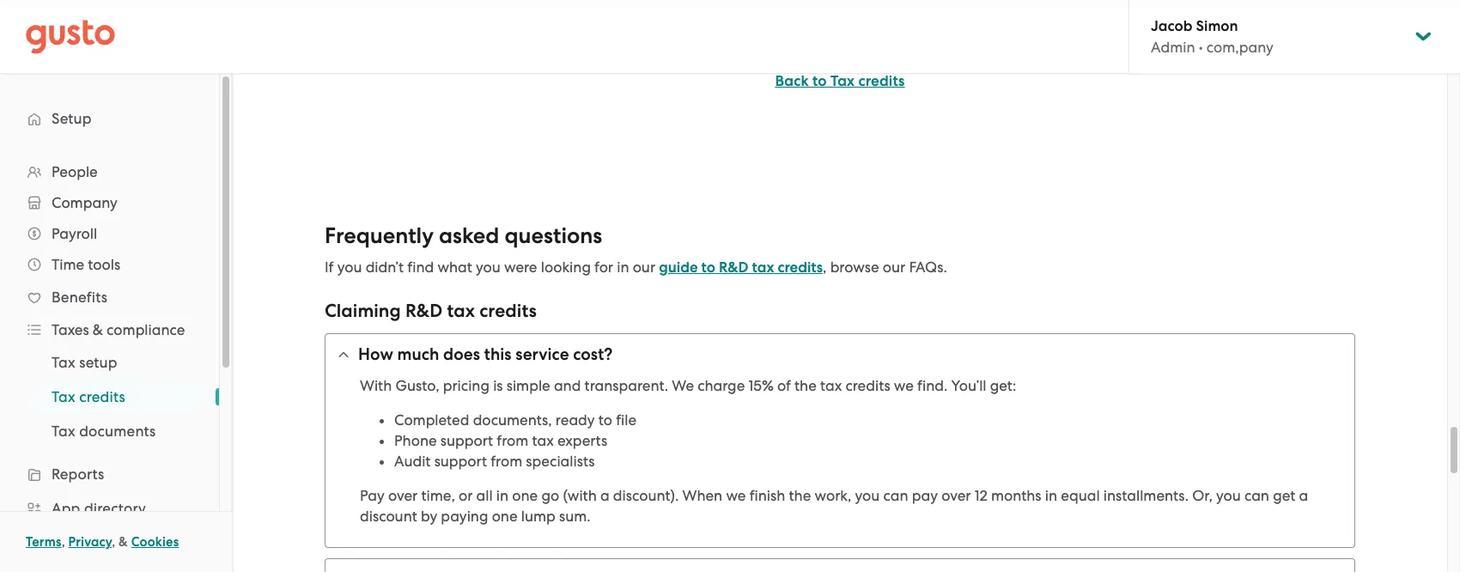 Task type: describe. For each thing, give the bounding box(es) containing it.
setup
[[52, 110, 92, 127]]

simple
[[507, 377, 550, 394]]

completed documents, ready to file phone support from tax experts audit support from specialists
[[394, 411, 637, 470]]

of
[[777, 377, 791, 394]]

setup
[[79, 354, 117, 371]]

all
[[476, 487, 493, 504]]

gusto navigation element
[[0, 74, 219, 572]]

for
[[595, 259, 613, 276]]

what
[[438, 259, 472, 276]]

time tools button
[[17, 249, 202, 280]]

payroll button
[[17, 218, 202, 249]]

if
[[325, 259, 334, 276]]

taxes & compliance
[[52, 321, 185, 338]]

reports
[[52, 466, 104, 483]]

tax documents
[[52, 423, 156, 440]]

0 vertical spatial we
[[894, 377, 914, 394]]

tax for tax documents
[[52, 423, 75, 440]]

pricing
[[443, 377, 490, 394]]

tax documents link
[[31, 416, 202, 447]]

tax setup link
[[31, 347, 202, 378]]

find.
[[918, 377, 948, 394]]

1 vertical spatial from
[[491, 453, 522, 470]]

jacob simon admin • com,pany
[[1151, 17, 1274, 56]]

cost?
[[573, 344, 613, 364]]

guide
[[659, 259, 698, 277]]

or,
[[1193, 487, 1213, 504]]

1 vertical spatial support
[[434, 453, 487, 470]]

you right work,
[[855, 487, 880, 504]]

installments.
[[1104, 487, 1189, 504]]

benefits
[[52, 289, 107, 306]]

directory
[[84, 500, 146, 517]]

tax right 'back'
[[831, 72, 855, 90]]

company button
[[17, 187, 202, 218]]

1 horizontal spatial to
[[701, 259, 716, 277]]

how much does this service cost? button
[[326, 334, 1355, 375]]

experts
[[558, 432, 607, 449]]

2 over from the left
[[942, 487, 971, 504]]

find
[[407, 259, 434, 276]]

discount).
[[613, 487, 679, 504]]

2 horizontal spatial to
[[813, 72, 827, 90]]

discount
[[360, 508, 417, 525]]

claiming r&d tax credits
[[325, 300, 537, 322]]

documents,
[[473, 411, 552, 429]]

tax for tax credits
[[52, 388, 75, 405]]

0 horizontal spatial in
[[496, 487, 509, 504]]

cookies
[[131, 534, 179, 550]]

terms , privacy , & cookies
[[26, 534, 179, 550]]

0 vertical spatial one
[[512, 487, 538, 504]]

1 our from the left
[[633, 259, 656, 276]]

were
[[504, 259, 537, 276]]

time tools
[[52, 256, 120, 273]]

with
[[360, 377, 392, 394]]

work,
[[815, 487, 852, 504]]

jacob
[[1151, 17, 1193, 35]]

people
[[52, 163, 98, 180]]

with gusto, pricing is simple and transparent. we charge 15% of the tax credits we find. you'll get:
[[360, 377, 1016, 394]]

benefits link
[[17, 282, 202, 313]]

reports link
[[17, 459, 202, 490]]

specialists
[[526, 453, 595, 470]]

people button
[[17, 156, 202, 187]]

finish
[[750, 487, 785, 504]]

file
[[616, 411, 637, 429]]

you right the if
[[337, 259, 362, 276]]

& inside taxes & compliance dropdown button
[[93, 321, 103, 338]]

phone
[[394, 432, 437, 449]]

if you didn't find what you were looking for in our guide to r&d tax credits , browse our faqs .
[[325, 259, 947, 277]]

home image
[[26, 19, 115, 54]]

simon
[[1196, 17, 1238, 35]]

ready
[[556, 411, 595, 429]]

the inside pay over time, or all in one go (with a discount). when we finish the work, you can pay over 12 months in equal installments. or, you can get a discount by paying one lump sum.
[[789, 487, 811, 504]]

tax up does
[[447, 300, 475, 322]]

didn't
[[366, 259, 404, 276]]

15%
[[749, 377, 774, 394]]

0 vertical spatial the
[[795, 377, 817, 394]]

months
[[991, 487, 1042, 504]]

documents
[[79, 423, 156, 440]]

0 vertical spatial from
[[497, 432, 529, 449]]

0 horizontal spatial ,
[[62, 534, 65, 550]]

is
[[493, 377, 503, 394]]

looking
[[541, 259, 591, 276]]

you left were
[[476, 259, 501, 276]]

and
[[554, 377, 581, 394]]

frequently asked questions
[[325, 223, 602, 249]]

12
[[975, 487, 988, 504]]

transparent.
[[585, 377, 668, 394]]

admin
[[1151, 39, 1195, 56]]

, inside if you didn't find what you were looking for in our guide to r&d tax credits , browse our faqs .
[[823, 259, 827, 276]]

pay
[[912, 487, 938, 504]]

asked
[[439, 223, 499, 249]]

cookies button
[[131, 532, 179, 552]]

compliance
[[107, 321, 185, 338]]

tax down "how much does this service cost?" dropdown button
[[820, 377, 842, 394]]

credits inside the gusto navigation element
[[79, 388, 125, 405]]



Task type: vqa. For each thing, say whether or not it's contained in the screenshot.
2nd call from the top
no



Task type: locate. For each thing, give the bounding box(es) containing it.
tax inside the completed documents, ready to file phone support from tax experts audit support from specialists
[[532, 432, 554, 449]]

we inside pay over time, or all in one go (with a discount). when we finish the work, you can pay over 12 months in equal installments. or, you can get a discount by paying one lump sum.
[[726, 487, 746, 504]]

r&d right guide
[[719, 259, 749, 277]]

tax credits link
[[31, 381, 202, 412]]

to inside the completed documents, ready to file phone support from tax experts audit support from specialists
[[599, 411, 612, 429]]

•
[[1199, 39, 1203, 56]]

pay
[[360, 487, 385, 504]]

0 horizontal spatial &
[[93, 321, 103, 338]]

faqs
[[909, 259, 944, 276]]

& right taxes
[[93, 321, 103, 338]]

1 horizontal spatial r&d
[[719, 259, 749, 277]]

& left cookies
[[119, 534, 128, 550]]

0 vertical spatial to
[[813, 72, 827, 90]]

back
[[775, 72, 809, 90]]

pay over time, or all in one go (with a discount). when we finish the work, you can pay over 12 months in equal installments. or, you can get a discount by paying one lump sum.
[[360, 487, 1308, 525]]

we left finish
[[726, 487, 746, 504]]

2 can from the left
[[1245, 487, 1270, 504]]

1 over from the left
[[388, 487, 418, 504]]

taxes
[[52, 321, 89, 338]]

or
[[459, 487, 473, 504]]

credits
[[859, 72, 905, 90], [778, 259, 823, 277], [480, 300, 537, 322], [846, 377, 891, 394], [79, 388, 125, 405]]

our left faqs
[[883, 259, 906, 276]]

1 horizontal spatial a
[[1299, 487, 1308, 504]]

equal
[[1061, 487, 1100, 504]]

we
[[672, 377, 694, 394]]

taxes & compliance button
[[17, 314, 202, 345]]

support up or
[[434, 453, 487, 470]]

when
[[683, 487, 723, 504]]

1 can from the left
[[883, 487, 908, 504]]

questions
[[505, 223, 602, 249]]

over left 12
[[942, 487, 971, 504]]

1 horizontal spatial &
[[119, 534, 128, 550]]

payroll
[[52, 225, 97, 242]]

audit
[[394, 453, 431, 470]]

1 vertical spatial the
[[789, 487, 811, 504]]

1 horizontal spatial we
[[894, 377, 914, 394]]

tax setup
[[52, 354, 117, 371]]

0 horizontal spatial r&d
[[405, 300, 443, 322]]

our left guide
[[633, 259, 656, 276]]

the right of
[[795, 377, 817, 394]]

app
[[52, 500, 80, 517]]

r&d up much
[[405, 300, 443, 322]]

&
[[93, 321, 103, 338], [119, 534, 128, 550]]

completed
[[394, 411, 469, 429]]

0 vertical spatial r&d
[[719, 259, 749, 277]]

r&d
[[719, 259, 749, 277], [405, 300, 443, 322]]

to left file
[[599, 411, 612, 429]]

0 vertical spatial support
[[441, 432, 493, 449]]

, left privacy link
[[62, 534, 65, 550]]

setup link
[[17, 103, 202, 134]]

sum.
[[559, 508, 591, 525]]

0 horizontal spatial over
[[388, 487, 418, 504]]

from up all at the bottom
[[491, 453, 522, 470]]

0 horizontal spatial to
[[599, 411, 612, 429]]

to right 'back'
[[813, 72, 827, 90]]

support
[[441, 432, 493, 449], [434, 453, 487, 470]]

we left find.
[[894, 377, 914, 394]]

tax up specialists
[[532, 432, 554, 449]]

0 horizontal spatial we
[[726, 487, 746, 504]]

get:
[[990, 377, 1016, 394]]

tax down taxes
[[52, 354, 75, 371]]

service
[[516, 344, 569, 364]]

can left "get"
[[1245, 487, 1270, 504]]

2 horizontal spatial in
[[1045, 487, 1058, 504]]

1 horizontal spatial can
[[1245, 487, 1270, 504]]

the right finish
[[789, 487, 811, 504]]

to right guide
[[701, 259, 716, 277]]

.
[[944, 259, 947, 276]]

in
[[617, 259, 629, 276], [496, 487, 509, 504], [1045, 487, 1058, 504]]

app directory link
[[17, 493, 202, 524]]

tax down tax credits
[[52, 423, 75, 440]]

1 list from the top
[[0, 156, 219, 572]]

(with
[[563, 487, 597, 504]]

back to tax credits link
[[775, 71, 905, 92]]

from down documents, in the bottom left of the page
[[497, 432, 529, 449]]

com,pany
[[1207, 39, 1274, 56]]

in left equal
[[1045, 487, 1058, 504]]

tax right guide
[[752, 259, 774, 277]]

you'll
[[951, 377, 987, 394]]

go
[[542, 487, 559, 504]]

can
[[883, 487, 908, 504], [1245, 487, 1270, 504]]

get
[[1273, 487, 1296, 504]]

1 vertical spatial &
[[119, 534, 128, 550]]

2 our from the left
[[883, 259, 906, 276]]

tax down tax setup
[[52, 388, 75, 405]]

by
[[421, 508, 437, 525]]

how much does this service cost?
[[358, 344, 613, 364]]

2 vertical spatial to
[[599, 411, 612, 429]]

privacy link
[[68, 534, 112, 550]]

0 vertical spatial &
[[93, 321, 103, 338]]

tax for tax setup
[[52, 354, 75, 371]]

list containing people
[[0, 156, 219, 572]]

1 horizontal spatial ,
[[112, 534, 115, 550]]

1 horizontal spatial in
[[617, 259, 629, 276]]

0 horizontal spatial our
[[633, 259, 656, 276]]

, down directory
[[112, 534, 115, 550]]

tax credits
[[52, 388, 125, 405]]

a right "get"
[[1299, 487, 1308, 504]]

2 a from the left
[[1299, 487, 1308, 504]]

in inside if you didn't find what you were looking for in our guide to r&d tax credits , browse our faqs .
[[617, 259, 629, 276]]

gusto,
[[396, 377, 439, 394]]

lump
[[521, 508, 556, 525]]

you right or,
[[1216, 487, 1241, 504]]

does
[[443, 344, 480, 364]]

1 horizontal spatial over
[[942, 487, 971, 504]]

a right '(with'
[[600, 487, 610, 504]]

back to tax credits
[[775, 72, 905, 90]]

one down all at the bottom
[[492, 508, 518, 525]]

2 list from the top
[[0, 345, 219, 448]]

, left the browse
[[823, 259, 827, 276]]

how
[[358, 344, 393, 364]]

1 vertical spatial one
[[492, 508, 518, 525]]

much
[[397, 344, 439, 364]]

0 horizontal spatial a
[[600, 487, 610, 504]]

2 horizontal spatial ,
[[823, 259, 827, 276]]

in right all at the bottom
[[496, 487, 509, 504]]

charge
[[698, 377, 745, 394]]

one up lump at bottom
[[512, 487, 538, 504]]

support down completed
[[441, 432, 493, 449]]

from
[[497, 432, 529, 449], [491, 453, 522, 470]]

browse
[[830, 259, 879, 276]]

frequently
[[325, 223, 434, 249]]

tools
[[88, 256, 120, 273]]

over up the discount
[[388, 487, 418, 504]]

list containing tax setup
[[0, 345, 219, 448]]

terms
[[26, 534, 62, 550]]

1 vertical spatial r&d
[[405, 300, 443, 322]]

our
[[633, 259, 656, 276], [883, 259, 906, 276]]

terms link
[[26, 534, 62, 550]]

1 horizontal spatial our
[[883, 259, 906, 276]]

company
[[52, 194, 117, 211]]

list
[[0, 156, 219, 572], [0, 345, 219, 448]]

1 vertical spatial to
[[701, 259, 716, 277]]

0 horizontal spatial can
[[883, 487, 908, 504]]

privacy
[[68, 534, 112, 550]]

1 vertical spatial we
[[726, 487, 746, 504]]

guide to r&d tax credits link
[[659, 259, 823, 277]]

time,
[[421, 487, 455, 504]]

1 a from the left
[[600, 487, 610, 504]]

in right for
[[617, 259, 629, 276]]

can left pay
[[883, 487, 908, 504]]



